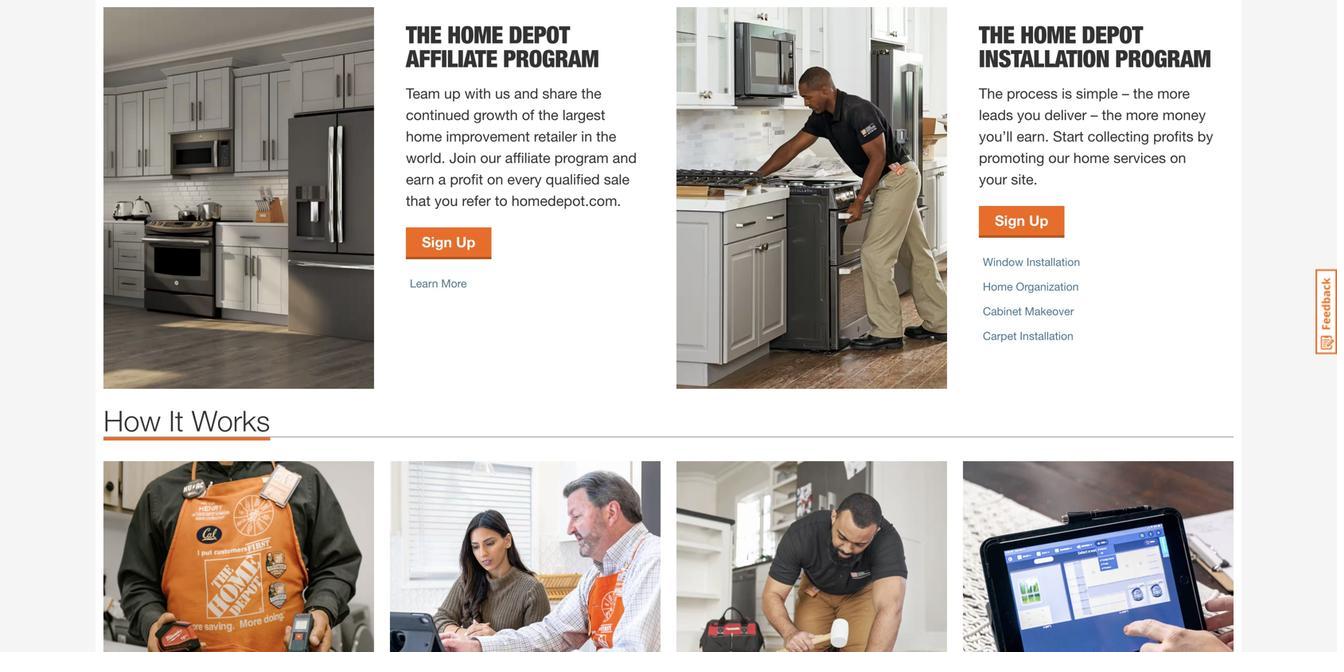 Task type: locate. For each thing, give the bounding box(es) containing it.
0 vertical spatial sign
[[995, 212, 1025, 229]]

0 vertical spatial installation
[[979, 45, 1110, 73]]

home inside the home depot installation program
[[1021, 21, 1076, 49]]

program for the home depot affiliate program
[[503, 45, 599, 73]]

profit
[[450, 171, 483, 188]]

home
[[406, 128, 442, 145], [1074, 149, 1110, 166]]

you inside team up with us and share the continued growth of the largest home improvement retailer in the world. join our affiliate program and earn a profit on every qualified sale that you refer to homedepot.com.
[[435, 192, 458, 209]]

home
[[447, 21, 503, 49], [1021, 21, 1076, 49], [983, 280, 1013, 293]]

more up money
[[1157, 85, 1190, 102]]

affiliate
[[406, 45, 497, 73]]

installation up process
[[979, 45, 1110, 73]]

growth
[[474, 106, 518, 123]]

qualified
[[546, 171, 600, 188]]

1 vertical spatial you
[[435, 192, 458, 209]]

2 vertical spatial installation
[[1020, 330, 1074, 343]]

1 our from the left
[[480, 149, 501, 166]]

0 horizontal spatial on
[[487, 171, 503, 188]]

0 vertical spatial you
[[1017, 106, 1041, 123]]

deliver
[[1045, 106, 1087, 123]]

is
[[1062, 85, 1072, 102]]

0 horizontal spatial home
[[447, 21, 503, 49]]

carpet
[[983, 330, 1017, 343]]

sign up "window"
[[995, 212, 1025, 229]]

1 horizontal spatial you
[[1017, 106, 1041, 123]]

the home depot installation program link
[[979, 21, 1218, 83]]

earn.
[[1017, 128, 1049, 145]]

largest
[[563, 106, 605, 123]]

and up of
[[514, 85, 538, 102]]

cabinet makeover link
[[983, 305, 1074, 318]]

program
[[503, 45, 599, 73], [1116, 45, 1211, 73]]

and
[[514, 85, 538, 102], [613, 149, 637, 166]]

1 vertical spatial sign
[[422, 234, 452, 251]]

program inside the home depot installation program
[[1116, 45, 1211, 73]]

1 vertical spatial and
[[613, 149, 637, 166]]

1 horizontal spatial home
[[1074, 149, 1110, 166]]

– down simple
[[1091, 106, 1098, 123]]

0 horizontal spatial sign
[[422, 234, 452, 251]]

0 horizontal spatial –
[[1091, 106, 1098, 123]]

on inside team up with us and share the continued growth of the largest home improvement retailer in the world. join our affiliate program and earn a profit on every qualified sale that you refer to homedepot.com.
[[487, 171, 503, 188]]

and up sale
[[613, 149, 637, 166]]

0 horizontal spatial up
[[456, 234, 475, 251]]

sign up learn more link
[[422, 234, 452, 251]]

program
[[555, 149, 609, 166]]

installation for carpet installation
[[1020, 330, 1074, 343]]

our down start
[[1049, 149, 1070, 166]]

more
[[1157, 85, 1190, 102], [1126, 106, 1159, 123]]

process
[[1007, 85, 1058, 102]]

earn
[[406, 171, 434, 188]]

site.
[[1011, 171, 1038, 188]]

up down the refer
[[456, 234, 475, 251]]

the for the process is simple – the more leads you deliver – the more money you'll earn. start collecting profits by promoting our home services on your site.
[[979, 85, 1003, 102]]

program inside the home depot affiliate program
[[503, 45, 599, 73]]

1 vertical spatial sign up
[[422, 234, 475, 251]]

1 horizontal spatial program
[[1116, 45, 1211, 73]]

1 horizontal spatial sign up
[[995, 212, 1049, 229]]

installation
[[979, 45, 1110, 73], [1027, 256, 1080, 269], [1020, 330, 1074, 343]]

1 horizontal spatial on
[[1170, 149, 1186, 166]]

the
[[581, 85, 602, 102], [1133, 85, 1153, 102], [538, 106, 559, 123], [1102, 106, 1122, 123], [596, 128, 616, 145]]

you
[[1017, 106, 1041, 123], [435, 192, 458, 209]]

the inside the home depot installation program
[[979, 21, 1015, 49]]

the up "leads" at right top
[[979, 85, 1003, 102]]

window installation
[[983, 256, 1080, 269]]

sign up for the home depot installation program
[[995, 212, 1049, 229]]

up for affiliate
[[456, 234, 475, 251]]

0 vertical spatial on
[[1170, 149, 1186, 166]]

0 vertical spatial sign up
[[995, 212, 1049, 229]]

services
[[1114, 149, 1166, 166]]

the up team
[[406, 21, 442, 49]]

sign up
[[995, 212, 1049, 229], [422, 234, 475, 251]]

1 horizontal spatial –
[[1122, 85, 1129, 102]]

depot inside the home depot affiliate program
[[509, 21, 570, 49]]

up up the window installation link
[[1029, 212, 1049, 229]]

– right simple
[[1122, 85, 1129, 102]]

1 horizontal spatial sign up link
[[979, 206, 1065, 236]]

installation up organization
[[1027, 256, 1080, 269]]

carpet installation link
[[983, 330, 1074, 343]]

the right simple
[[1133, 85, 1153, 102]]

the process is simple – the more leads you deliver – the more money you'll earn. start collecting profits by promoting our home services on your site.
[[979, 85, 1213, 188]]

more up collecting
[[1126, 106, 1159, 123]]

how it works
[[103, 404, 270, 438]]

more
[[441, 277, 467, 290]]

1 vertical spatial more
[[1126, 106, 1159, 123]]

1 depot from the left
[[509, 21, 570, 49]]

2 our from the left
[[1049, 149, 1070, 166]]

cabinet
[[983, 305, 1022, 318]]

money
[[1163, 106, 1206, 123]]

sign
[[995, 212, 1025, 229], [422, 234, 452, 251]]

home up process
[[1021, 21, 1076, 49]]

with
[[465, 85, 491, 102]]

the inside the process is simple – the more leads you deliver – the more money you'll earn. start collecting profits by promoting our home services on your site.
[[979, 85, 1003, 102]]

the for the home depot affiliate program
[[406, 21, 442, 49]]

sign up link down site.
[[979, 206, 1065, 236]]

1 vertical spatial home
[[1074, 149, 1110, 166]]

home up with
[[447, 21, 503, 49]]

1 horizontal spatial our
[[1049, 149, 1070, 166]]

sign up link up more
[[406, 228, 491, 257]]

2 program from the left
[[1116, 45, 1211, 73]]

installation down makeover
[[1020, 330, 1074, 343]]

0 vertical spatial –
[[1122, 85, 1129, 102]]

sign up up more
[[422, 234, 475, 251]]

program up share
[[503, 45, 599, 73]]

0 horizontal spatial sign up link
[[406, 228, 491, 257]]

on
[[1170, 149, 1186, 166], [487, 171, 503, 188]]

home up world.
[[406, 128, 442, 145]]

0 horizontal spatial program
[[503, 45, 599, 73]]

installation for window installation
[[1027, 256, 1080, 269]]

start building your profits today image
[[677, 462, 947, 653]]

0 vertical spatial home
[[406, 128, 442, 145]]

homedepot.com.
[[512, 192, 621, 209]]

the
[[406, 21, 442, 49], [979, 21, 1015, 49], [979, 85, 1003, 102]]

0 horizontal spatial and
[[514, 85, 538, 102]]

feedback link image
[[1316, 269, 1337, 355]]

1 horizontal spatial and
[[613, 149, 637, 166]]

our
[[480, 149, 501, 166], [1049, 149, 1070, 166]]

0 horizontal spatial depot
[[509, 21, 570, 49]]

sign up down site.
[[995, 212, 1049, 229]]

share
[[542, 85, 577, 102]]

0 vertical spatial up
[[1029, 212, 1049, 229]]

depot
[[509, 21, 570, 49], [1082, 21, 1143, 49]]

0 horizontal spatial sign up
[[422, 234, 475, 251]]

you'll
[[979, 128, 1013, 145]]

1 vertical spatial –
[[1091, 106, 1098, 123]]

0 vertical spatial and
[[514, 85, 538, 102]]

up
[[1029, 212, 1049, 229], [456, 234, 475, 251]]

on up to on the top of page
[[487, 171, 503, 188]]

the inside the home depot affiliate program
[[406, 21, 442, 49]]

1 horizontal spatial sign
[[995, 212, 1025, 229]]

depot for installation
[[1082, 21, 1143, 49]]

1 horizontal spatial up
[[1029, 212, 1049, 229]]

that
[[406, 192, 431, 209]]

1 vertical spatial on
[[487, 171, 503, 188]]

team up with us and share the continued growth of the largest home improvement retailer in the world. join our affiliate program and earn a profit on every qualified sale that you refer to homedepot.com. link
[[406, 83, 645, 228]]

sale
[[604, 171, 630, 188]]

the home depot installation program
[[979, 21, 1211, 73]]

1 horizontal spatial depot
[[1082, 21, 1143, 49]]

1 program from the left
[[503, 45, 599, 73]]

home up the cabinet
[[983, 280, 1013, 293]]

the right of
[[538, 106, 559, 123]]

–
[[1122, 85, 1129, 102], [1091, 106, 1098, 123]]

the up process
[[979, 21, 1015, 49]]

depot up share
[[509, 21, 570, 49]]

home inside the home depot affiliate program
[[447, 21, 503, 49]]

sign up link
[[979, 206, 1065, 236], [406, 228, 491, 257]]

you down a
[[435, 192, 458, 209]]

leads
[[979, 106, 1013, 123]]

your
[[979, 171, 1007, 188]]

0 horizontal spatial home
[[406, 128, 442, 145]]

affiliate
[[505, 149, 551, 166]]

on down profits
[[1170, 149, 1186, 166]]

1 vertical spatial installation
[[1027, 256, 1080, 269]]

works
[[192, 404, 270, 438]]

0 horizontal spatial our
[[480, 149, 501, 166]]

in
[[581, 128, 592, 145]]

home inside the process is simple – the more leads you deliver – the more money you'll earn. start collecting profits by promoting our home services on your site.
[[1074, 149, 1110, 166]]

depot up simple
[[1082, 21, 1143, 49]]

0 horizontal spatial you
[[435, 192, 458, 209]]

2 depot from the left
[[1082, 21, 1143, 49]]

earning commissions image
[[963, 462, 1234, 653]]

profits
[[1153, 128, 1194, 145]]

program up money
[[1116, 45, 1211, 73]]

our down improvement
[[480, 149, 501, 166]]

1 vertical spatial up
[[456, 234, 475, 251]]

depot inside the home depot installation program
[[1082, 21, 1143, 49]]

2 horizontal spatial home
[[1021, 21, 1076, 49]]

collecting
[[1088, 128, 1149, 145]]

why choose the home depot image
[[103, 462, 374, 653]]

you down process
[[1017, 106, 1041, 123]]

up
[[444, 85, 461, 102]]

team up with us and share the continued growth of the largest home improvement retailer in the world. join our affiliate program and earn a profit on every qualified sale that you refer to homedepot.com.
[[406, 85, 637, 209]]

home services lead program image
[[677, 7, 947, 389]]

home down start
[[1074, 149, 1110, 166]]

the process is simple – the more leads you deliver – the more money you'll earn. start collecting profits by promoting our home services on your site. link
[[979, 83, 1218, 206]]



Task type: describe. For each thing, give the bounding box(es) containing it.
of
[[522, 106, 534, 123]]

window
[[983, 256, 1024, 269]]

simple
[[1076, 85, 1118, 102]]

team
[[406, 85, 440, 102]]

continued
[[406, 106, 470, 123]]

home organization
[[983, 280, 1079, 293]]

us
[[495, 85, 510, 102]]

it
[[169, 404, 184, 438]]

home for affiliate
[[447, 21, 503, 49]]

depot for affiliate
[[509, 21, 570, 49]]

cabinet makeover
[[983, 305, 1074, 318]]

the home depot affiliate program
[[406, 21, 599, 73]]

learn
[[410, 277, 438, 290]]

makeover
[[1025, 305, 1074, 318]]

program for the home depot installation program
[[1116, 45, 1211, 73]]

installation inside the home depot installation program
[[979, 45, 1110, 73]]

retailer
[[534, 128, 577, 145]]

start
[[1053, 128, 1084, 145]]

how
[[103, 404, 161, 438]]

becoming an affiliate success image
[[390, 462, 661, 653]]

to
[[495, 192, 508, 209]]

every
[[507, 171, 542, 188]]

by
[[1198, 128, 1213, 145]]

window installation link
[[983, 256, 1080, 269]]

our inside the process is simple – the more leads you deliver – the more money you'll earn. start collecting profits by promoting our home services on your site.
[[1049, 149, 1070, 166]]

sign up for the home depot affiliate program
[[422, 234, 475, 251]]

the right the in at top left
[[596, 128, 616, 145]]

improvement
[[446, 128, 530, 145]]

you inside the process is simple – the more leads you deliver – the more money you'll earn. start collecting profits by promoting our home services on your site.
[[1017, 106, 1041, 123]]

the up largest
[[581, 85, 602, 102]]

the home depot affiliate program image
[[103, 7, 374, 389]]

home inside team up with us and share the continued growth of the largest home improvement retailer in the world. join our affiliate program and earn a profit on every qualified sale that you refer to homedepot.com.
[[406, 128, 442, 145]]

the up collecting
[[1102, 106, 1122, 123]]

learn more
[[410, 277, 467, 290]]

world.
[[406, 149, 445, 166]]

sign up link for the home depot affiliate program
[[406, 228, 491, 257]]

our inside team up with us and share the continued growth of the largest home improvement retailer in the world. join our affiliate program and earn a profit on every qualified sale that you refer to homedepot.com.
[[480, 149, 501, 166]]

sign for the home depot installation program
[[995, 212, 1025, 229]]

1 horizontal spatial home
[[983, 280, 1013, 293]]

on inside the process is simple – the more leads you deliver – the more money you'll earn. start collecting profits by promoting our home services on your site.
[[1170, 149, 1186, 166]]

the for the home depot installation program
[[979, 21, 1015, 49]]

join
[[449, 149, 476, 166]]

organization
[[1016, 280, 1079, 293]]

up for installation
[[1029, 212, 1049, 229]]

0 vertical spatial more
[[1157, 85, 1190, 102]]

refer
[[462, 192, 491, 209]]

promoting
[[979, 149, 1045, 166]]

sign for the home depot affiliate program
[[422, 234, 452, 251]]

sign up link for the home depot installation program
[[979, 206, 1065, 236]]

carpet installation
[[983, 330, 1074, 343]]

the home depot affiliate program link
[[406, 21, 645, 83]]

learn more link
[[410, 277, 467, 290]]

home for installation
[[1021, 21, 1076, 49]]

a
[[438, 171, 446, 188]]

home organization link
[[983, 280, 1079, 293]]



Task type: vqa. For each thing, say whether or not it's contained in the screenshot.
WHAT CAN WE HELP YOU FIND TODAY? search box
no



